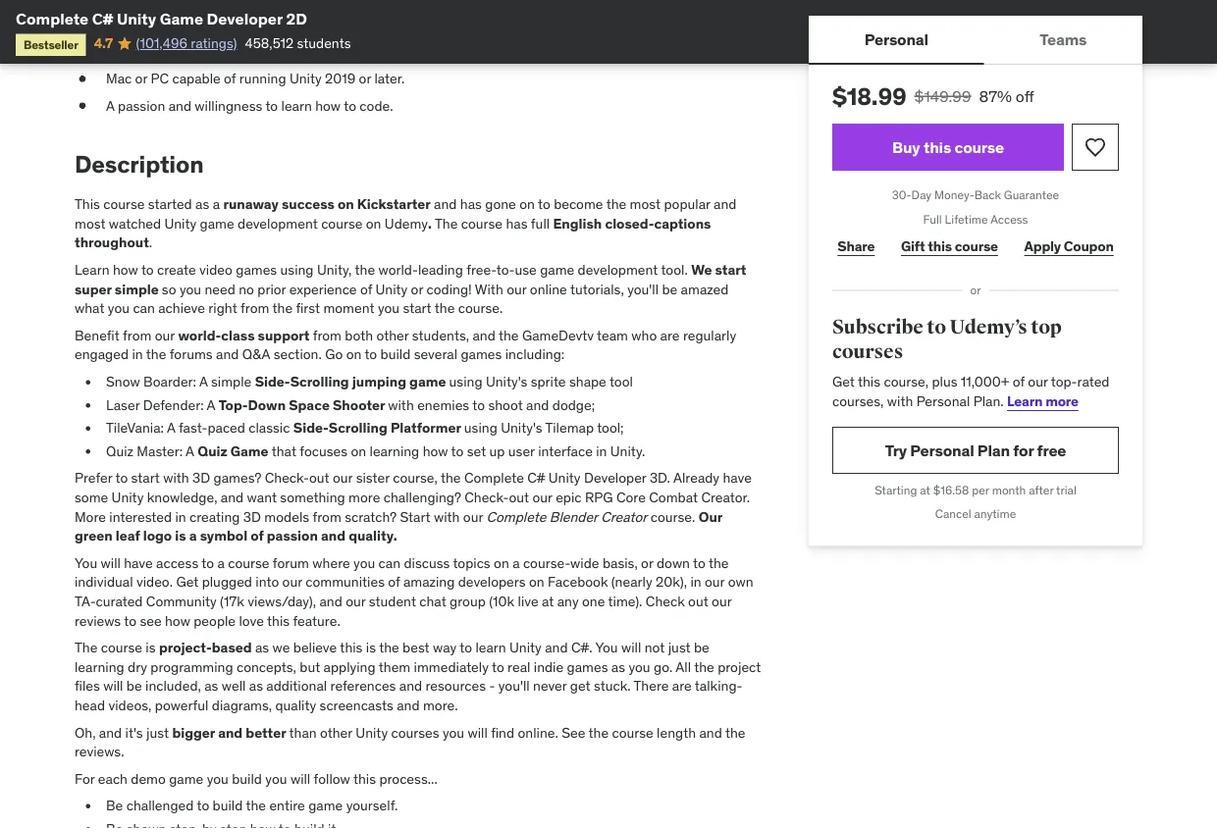 Task type: vqa. For each thing, say whether or not it's contained in the screenshot.


Task type: describe. For each thing, give the bounding box(es) containing it.
1 vertical spatial unity's
[[501, 419, 543, 437]]

xsmall image
[[75, 96, 90, 116]]

a right xsmall image
[[106, 97, 115, 115]]

buy this course button
[[833, 124, 1065, 171]]

1 vertical spatial course.
[[651, 508, 696, 526]]

complete for complete c# unity game developer 2d
[[16, 8, 89, 28]]

other inside 'than other unity courses you will find online. see the course length and the reviews.'
[[320, 724, 353, 742]]

complete inside prefer to start with 3d games? check-out our sister course, the complete c# unity developer 3d. already have some unity knowledge, and want something more challenging? check-out our epic rpg core combat creator. more interested in creating 3d models from scratch? start with our
[[464, 470, 524, 487]]

start inside prefer to start with 3d games? check-out our sister course, the complete c# unity developer 3d. already have some unity knowledge, and want something more challenging? check-out our epic rpg core combat creator. more interested in creating 3d models from scratch? start with our
[[131, 470, 160, 487]]

or inside you will have access to a course forum where you can discuss topics on a course-wide basis, or down to the individual video. get plugged into our communities of amazing developers on facebook (nearly 20k), in our own ta-curated community (17k views/day), and our student chat group (10k live at any one time). check out our reviews to see how people love this feature.
[[641, 554, 654, 572]]

the up the of unity
[[355, 261, 375, 279]]

individual
[[75, 574, 133, 591]]

on up the live
[[529, 574, 545, 591]]

unity inside as we believe this is the best way to learn unity and c#. you will not just be learning dry programming concepts, but applying them immediately to real indie games as you go. all the project files will be included, as well as additional references and resources - you'll never get stuck. there are talking- head videos, powerful diagrams, quality screencasts and more.
[[510, 639, 542, 657]]

out inside you will have access to a course forum where you can discuss topics on a course-wide basis, or down to the individual video. get plugged into our communities of amazing developers on facebook (nearly 20k), in our own ta-curated community (17k views/day), and our student chat group (10k live at any one time). check out our reviews to see how people love this feature.
[[689, 593, 709, 611]]

of up willingness
[[224, 70, 236, 87]]

0 horizontal spatial games
[[236, 261, 277, 279]]

course length
[[612, 724, 696, 742]]

our down forum
[[282, 574, 302, 591]]

complete for complete blender creator course.
[[487, 508, 546, 526]]

you up entire
[[265, 770, 287, 788]]

indie
[[534, 658, 564, 676]]

and up reviews.
[[99, 724, 122, 742]]

down
[[657, 554, 690, 572]]

time).
[[608, 593, 643, 611]]

to left see
[[124, 612, 137, 630]]

to inside from both other students, and the gamedevtv team who are regularly engaged in the forums and q&a section. go on to build several games including:
[[365, 346, 377, 364]]

(101,496 ratings)
[[136, 34, 237, 52]]

0 horizontal spatial game
[[160, 8, 203, 28]]

. the course has full
[[428, 215, 553, 232]]

from right benefit
[[123, 327, 152, 344]]

a up defender: a
[[199, 373, 208, 391]]

be inside so you need no prior experience of unity or coding! with our online tutorials, you'll be amazed what you can achieve right from the first moment you start the course.
[[662, 280, 678, 298]]

a left course-
[[513, 554, 520, 572]]

a left fast-
[[167, 419, 175, 437]]

both
[[345, 327, 373, 344]]

unity left the 2019
[[290, 70, 322, 87]]

share button
[[833, 227, 881, 267]]

our down own
[[712, 593, 732, 611]]

in inside you will have access to a course forum where you can discuss topics on a course-wide basis, or down to the individual video. get plugged into our communities of amazing developers on facebook (nearly 20k), in our own ta-curated community (17k views/day), and our student chat group (10k live at any one time). check out our reviews to see how people love this feature.
[[691, 574, 702, 591]]

$18.99
[[833, 82, 907, 111]]

models
[[265, 508, 309, 526]]

teams button
[[985, 16, 1143, 63]]

online
[[530, 280, 567, 298]]

a up the plugged
[[217, 554, 225, 572]]

mac or pc capable of running unity 2019 or later.
[[106, 70, 405, 87]]

and up indie
[[545, 639, 568, 657]]

1 horizontal spatial check-
[[465, 489, 509, 506]]

passion inside 'our green leaf logo is a symbol of passion and quality.'
[[267, 527, 318, 545]]

for each demo game you build you will follow this process...
[[75, 770, 441, 788]]

on up developers
[[494, 554, 509, 572]]

screencasts
[[320, 697, 394, 715]]

facebook
[[548, 574, 608, 591]]

students,
[[412, 327, 469, 344]]

be challenged to build the entire game yourself.
[[106, 797, 398, 815]]

from inside prefer to start with 3d games? check-out our sister course, the complete c# unity developer 3d. already have some unity knowledge, and want something more challenging? check-out our epic rpg core combat creator. more interested in creating 3d models from scratch? start with our
[[313, 508, 342, 526]]

mac
[[106, 70, 132, 87]]

video.
[[136, 574, 173, 591]]

wishlist image
[[1084, 136, 1108, 159]]

q&a
[[242, 346, 270, 364]]

course up dry
[[101, 639, 142, 657]]

full
[[531, 215, 550, 232]]

1 vertical spatial the
[[75, 639, 98, 657]]

talking-
[[695, 678, 743, 695]]

to left shoot
[[473, 396, 485, 414]]

gone
[[485, 195, 516, 213]]

and inside 'than other unity courses you will find online. see the course length and the reviews.'
[[700, 724, 723, 742]]

pc
[[151, 70, 169, 87]]

our left sister
[[333, 470, 353, 487]]

course inside you will have access to a course forum where you can discuss topics on a course-wide basis, or down to the individual video. get plugged into our communities of amazing developers on facebook (nearly 20k), in our own ta-curated community (17k views/day), and our student chat group (10k live at any one time). check out our reviews to see how people love this feature.
[[228, 554, 270, 572]]

to left code. on the left of page
[[344, 97, 356, 115]]

interface
[[538, 442, 593, 460]]

our left epic
[[533, 489, 553, 506]]

you inside you will have access to a course forum where you can discuss topics on a course-wide basis, or down to the individual video. get plugged into our communities of amazing developers on facebook (nearly 20k), in our own ta-curated community (17k views/day), and our student chat group (10k live at any one time). check out our reviews to see how people love this feature.
[[75, 554, 97, 572]]

2 vertical spatial build
[[213, 797, 243, 815]]

and down class
[[216, 346, 239, 364]]

0 horizontal spatial developer
[[207, 8, 283, 28]]

and up . the course has full
[[434, 195, 457, 213]]

0 horizontal spatial c#
[[92, 8, 113, 28]]

1 horizontal spatial side-
[[293, 419, 329, 437]]

challenged
[[126, 797, 194, 815]]

the down prior
[[273, 300, 293, 317]]

$149.99
[[915, 86, 972, 106]]

to left the set
[[451, 442, 464, 460]]

game up challenged
[[169, 770, 204, 788]]

30-
[[892, 187, 912, 202]]

you down the of unity
[[378, 300, 400, 317]]

unity up epic
[[549, 470, 581, 487]]

but
[[300, 658, 320, 676]]

online.
[[518, 724, 559, 742]]

coupon
[[1064, 238, 1114, 256]]

unity up (101,496
[[117, 8, 156, 28]]

the down 'for each demo game you build you will follow this process...'
[[246, 797, 266, 815]]

0 horizontal spatial is
[[146, 639, 156, 657]]

feature.
[[293, 612, 341, 630]]

in inside snow boarder: a simple side-scrolling jumping game using unity's sprite shape tool laser defender: a top-down space shooter with enemies to shoot and dodge; tilevania: a fast-paced classic side-scrolling platformer using unity's tilemap tool; quiz master: a quiz game that focuses on learning how to set up user interface in unity.
[[596, 442, 607, 460]]

moment
[[323, 300, 375, 317]]

try personal plan for free
[[886, 440, 1067, 460]]

with inside get this course, plus 11,000+ of our top-rated courses, with personal plan.
[[888, 393, 914, 410]]

how down the 2019
[[315, 97, 341, 115]]

on down the kickstarter
[[366, 215, 382, 232]]

get inside you will have access to a course forum where you can discuss topics on a course-wide basis, or down to the individual video. get plugged into our communities of amazing developers on facebook (nearly 20k), in our own ta-curated community (17k views/day), and our student chat group (10k live at any one time). check out our reviews to see how people love this feature.
[[176, 574, 199, 591]]

1 horizontal spatial the
[[435, 215, 458, 232]]

you inside as we believe this is the best way to learn unity and c#. you will not just be learning dry programming concepts, but applying them immediately to real indie games as you go. all the project files will be included, as well as additional references and resources - you'll never get stuck. there are talking- head videos, powerful diagrams, quality screencasts and more.
[[596, 639, 618, 657]]

the inside prefer to start with 3d games? check-out our sister course, the complete c# unity developer 3d. already have some unity knowledge, and want something more challenging? check-out our epic rpg core combat creator. more interested in creating 3d models from scratch? start with our
[[441, 470, 461, 487]]

buy
[[893, 137, 921, 157]]

our down communities
[[346, 593, 366, 611]]

concepts,
[[237, 658, 297, 676]]

and right the popular
[[714, 195, 737, 213]]

course up watched unity
[[103, 195, 145, 213]]

full
[[924, 211, 942, 227]]

2 quiz from the left
[[198, 442, 228, 460]]

more inside prefer to start with 3d games? check-out our sister course, the complete c# unity developer 3d. already have some unity knowledge, and want something more challenging? check-out our epic rpg core combat creator. more interested in creating 3d models from scratch? start with our
[[349, 489, 380, 506]]

you right what
[[108, 300, 130, 317]]

game down follow
[[309, 797, 343, 815]]

with down challenging?
[[434, 508, 460, 526]]

to inside subscribe to udemy's top courses
[[927, 315, 947, 339]]

tilemap
[[546, 419, 594, 437]]

or up udemy's on the right top of page
[[971, 283, 982, 298]]

and inside prefer to start with 3d games? check-out our sister course, the complete c# unity developer 3d. already have some unity knowledge, and want something more challenging? check-out our epic rpg core combat creator. more interested in creating 3d models from scratch? start with our
[[221, 489, 244, 506]]

fast-
[[179, 419, 208, 437]]

this inside gift this course 'link'
[[928, 238, 953, 256]]

this inside buy this course button
[[924, 137, 952, 157]]

leading free-
[[418, 261, 497, 279]]

user
[[509, 442, 535, 460]]

as down concepts,
[[249, 678, 263, 695]]

this up yourself.
[[353, 770, 376, 788]]

try personal plan for free link
[[833, 427, 1120, 474]]

creator
[[601, 508, 648, 526]]

creating
[[190, 508, 240, 526]]

just inside as we believe this is the best way to learn unity and c#. you will not just be learning dry programming concepts, but applying them immediately to real indie games as you go. all the project files will be included, as well as additional references and resources - you'll never get stuck. there are talking- head videos, powerful diagrams, quality screencasts and more.
[[668, 639, 691, 657]]

already
[[674, 470, 720, 487]]

to down running
[[266, 97, 278, 115]]

and down diagrams,
[[218, 724, 243, 742]]

apply
[[1025, 238, 1062, 256]]

and right "students,"
[[473, 327, 496, 344]]

2019
[[325, 70, 356, 87]]

you will have access to a course forum where you can discuss topics on a course-wide basis, or down to the individual video. get plugged into our communities of amazing developers on facebook (nearly 20k), in our own ta-curated community (17k views/day), and our student chat group (10k live at any one time). check out our reviews to see how people love this feature.
[[75, 554, 754, 630]]

to up the plugged
[[202, 554, 214, 572]]

as up stuck.
[[612, 658, 626, 676]]

will inside you will have access to a course forum where you can discuss topics on a course-wide basis, or down to the individual video. get plugged into our communities of amazing developers on facebook (nearly 20k), in our own ta-curated community (17k views/day), and our student chat group (10k live at any one time). check out our reviews to see how people love this feature.
[[101, 554, 121, 572]]

1 vertical spatial development
[[578, 261, 658, 279]]

as right started
[[196, 195, 209, 213]]

running
[[239, 70, 286, 87]]

cancel
[[936, 507, 972, 522]]

our left own
[[705, 574, 725, 591]]

course, inside prefer to start with 3d games? check-out our sister course, the complete c# unity developer 3d. already have some unity knowledge, and want something more challenging? check-out our epic rpg core combat creator. more interested in creating 3d models from scratch? start with our
[[393, 470, 438, 487]]

from both other students, and the gamedevtv team who are regularly engaged in the forums and q&a section. go on to build several games including:
[[75, 327, 737, 364]]

0 vertical spatial passion
[[118, 97, 165, 115]]

the down or coding!
[[435, 300, 455, 317]]

real
[[508, 658, 531, 676]]

to inside and has gone on to become the most popular and most watched unity game development course on udemy
[[538, 195, 551, 213]]

money-
[[935, 187, 975, 202]]

combat
[[649, 489, 698, 506]]

and down them
[[399, 678, 422, 695]]

(10k
[[489, 593, 515, 611]]

or left pc
[[135, 70, 147, 87]]

1 vertical spatial out
[[509, 489, 529, 506]]

is for our green leaf logo is a symbol of passion and quality.
[[175, 527, 186, 545]]

top-
[[219, 396, 248, 414]]

458,512 students
[[245, 34, 351, 52]]

0 vertical spatial check-
[[265, 470, 309, 487]]

with up "knowledge,"
[[163, 470, 189, 487]]

1 horizontal spatial has
[[506, 215, 528, 232]]

and inside 'our green leaf logo is a symbol of passion and quality.'
[[321, 527, 346, 545]]

2 vertical spatial using
[[464, 419, 498, 437]]

personal button
[[809, 16, 985, 63]]

closed-
[[605, 215, 655, 232]]

based
[[212, 639, 252, 657]]

than other unity courses you will find online. see the course length and the reviews.
[[75, 724, 746, 761]]

enemies
[[418, 396, 470, 414]]

to up -
[[492, 658, 505, 676]]

to right down
[[693, 554, 706, 572]]

get
[[570, 678, 591, 695]]

are inside from both other students, and the gamedevtv team who are regularly engaged in the forums and q&a section. go on to build several games including:
[[661, 327, 680, 344]]

on left the kickstarter
[[338, 195, 354, 213]]

description
[[75, 150, 204, 179]]

than
[[289, 724, 317, 742]]

30-day money-back guarantee full lifetime access
[[892, 187, 1060, 227]]

at inside the starting at $16.58 per month after trial cancel anytime
[[921, 483, 931, 498]]

head
[[75, 697, 105, 715]]

a right started
[[213, 195, 220, 213]]

simple for super
[[115, 280, 159, 298]]

have inside prefer to start with 3d games? check-out our sister course, the complete c# unity developer 3d. already have some unity knowledge, and want something more challenging? check-out our epic rpg core combat creator. more interested in creating 3d models from scratch? start with our
[[723, 470, 752, 487]]

rpg
[[585, 489, 613, 506]]

our up the topics
[[463, 508, 483, 526]]

not
[[645, 639, 665, 657]]

as left we
[[255, 639, 269, 657]]

you'll inside as we believe this is the best way to learn unity and c#. you will not just be learning dry programming concepts, but applying them immediately to real indie games as you go. all the project files will be included, as well as additional references and resources - you'll never get stuck. there are talking- head videos, powerful diagrams, quality screencasts and more.
[[499, 678, 530, 695]]

personal inside "personal" button
[[865, 29, 929, 49]]

the right see
[[589, 724, 609, 742]]

0 vertical spatial out
[[309, 470, 330, 487]]

0 vertical spatial unity's
[[486, 373, 528, 391]]

udemy
[[385, 215, 428, 232]]

some
[[75, 489, 108, 506]]

the down talking-
[[726, 724, 746, 742]]

how down throughout
[[113, 261, 138, 279]]

how inside snow boarder: a simple side-scrolling jumping game using unity's sprite shape tool laser defender: a top-down space shooter with enemies to shoot and dodge; tilevania: a fast-paced classic side-scrolling platformer using unity's tilemap tool; quiz master: a quiz game that focuses on learning how to set up user interface in unity.
[[423, 442, 448, 460]]

can inside so you need no prior experience of unity or coding! with our online tutorials, you'll be amazed what you can achieve right from the first moment you start the course.
[[133, 300, 155, 317]]

start inside so you need no prior experience of unity or coding! with our online tutorials, you'll be amazed what you can achieve right from the first moment you start the course.
[[403, 300, 432, 317]]

apply coupon
[[1025, 238, 1114, 256]]

0 horizontal spatial learn
[[281, 97, 312, 115]]

unity.
[[611, 442, 646, 460]]

a passion and willingness to learn how to code.
[[106, 97, 393, 115]]

defender: a
[[143, 396, 215, 414]]

game inside snow boarder: a simple side-scrolling jumping game using unity's sprite shape tool laser defender: a top-down space shooter with enemies to shoot and dodge; tilevania: a fast-paced classic side-scrolling platformer using unity's tilemap tool; quiz master: a quiz game that focuses on learning how to set up user interface in unity.
[[410, 373, 446, 391]]

how inside you will have access to a course forum where you can discuss topics on a course-wide basis, or down to the individual video. get plugged into our communities of amazing developers on facebook (nearly 20k), in our own ta-curated community (17k views/day), and our student chat group (10k live at any one time). check out our reviews to see how people love this feature.
[[165, 612, 190, 630]]

or left later. at the left top
[[359, 70, 371, 87]]

video
[[199, 261, 233, 279]]

learn for learn how to create video games using unity, the world-leading free-to-use game development tool.
[[75, 261, 110, 279]]

as left well
[[204, 678, 218, 695]]

on up full
[[520, 195, 535, 213]]

english closed-captions throughout
[[75, 215, 711, 252]]

prefer to start with 3d games? check-out our sister course, the complete c# unity developer 3d. already have some unity knowledge, and want something more challenging? check-out our epic rpg core combat creator. more interested in creating 3d models from scratch? start with our
[[75, 470, 752, 526]]



Task type: locate. For each thing, give the bounding box(es) containing it.
games up no
[[236, 261, 277, 279]]

will up individual
[[101, 554, 121, 572]]

1 horizontal spatial course.
[[651, 508, 696, 526]]

have inside you will have access to a course forum where you can discuss topics on a course-wide basis, or down to the individual video. get plugged into our communities of amazing developers on facebook (nearly 20k), in our own ta-curated community (17k views/day), and our student chat group (10k live at any one time). check out our reviews to see how people love this feature.
[[124, 554, 153, 572]]

development inside and has gone on to become the most popular and most watched unity game development course on udemy
[[238, 215, 318, 232]]

developer
[[207, 8, 283, 28], [584, 470, 647, 487]]

3d games?
[[193, 470, 262, 487]]

1 vertical spatial complete
[[464, 470, 524, 487]]

with
[[888, 393, 914, 410], [388, 396, 414, 414], [163, 470, 189, 487], [434, 508, 460, 526]]

in up snow
[[132, 346, 143, 364]]

prefer
[[75, 470, 112, 487]]

this up applying
[[340, 639, 363, 657]]

0 vertical spatial personal
[[865, 29, 929, 49]]

out down user
[[509, 489, 529, 506]]

learn more link
[[1008, 393, 1079, 410]]

of inside 'our green leaf logo is a symbol of passion and quality.'
[[251, 527, 264, 545]]

0 vertical spatial using
[[280, 261, 314, 279]]

share
[[838, 238, 875, 256]]

1 horizontal spatial other
[[377, 327, 409, 344]]

gift this course link
[[896, 227, 1004, 267]]

this
[[75, 195, 100, 213]]

to right challenged
[[197, 797, 209, 815]]

is up dry
[[146, 639, 156, 657]]

our inside get this course, plus 11,000+ of our top-rated courses, with personal plan.
[[1029, 373, 1048, 391]]

core
[[617, 489, 646, 506]]

game up online
[[540, 261, 575, 279]]

you'll inside so you need no prior experience of unity or coding! with our online tutorials, you'll be amazed what you can achieve right from the first moment you start the course.
[[628, 280, 659, 298]]

we start super simple
[[75, 261, 747, 298]]

more
[[75, 508, 106, 526]]

reviews.
[[75, 743, 124, 761]]

0 horizontal spatial passion
[[118, 97, 165, 115]]

and down talking-
[[700, 724, 723, 742]]

1 horizontal spatial more
[[1046, 393, 1079, 410]]

0 horizontal spatial most
[[75, 215, 106, 232]]

personal up $18.99 at right top
[[865, 29, 929, 49]]

tab list containing personal
[[809, 16, 1143, 65]]

to inside prefer to start with 3d games? check-out our sister course, the complete c# unity developer 3d. already have some unity knowledge, and want something more challenging? check-out our epic rpg core combat creator. more interested in creating 3d models from scratch? start with our
[[115, 470, 128, 487]]

1 vertical spatial learn
[[476, 639, 506, 657]]

you'll right the tutorials, at top
[[628, 280, 659, 298]]

0 horizontal spatial out
[[309, 470, 330, 487]]

learn more
[[1008, 393, 1079, 410]]

1 vertical spatial other
[[320, 724, 353, 742]]

in right 20k),
[[691, 574, 702, 591]]

1 vertical spatial have
[[124, 554, 153, 572]]

can left the achieve
[[133, 300, 155, 317]]

1 horizontal spatial start
[[403, 300, 432, 317]]

is right logo
[[175, 527, 186, 545]]

2 horizontal spatial be
[[694, 639, 710, 657]]

using up the enemies
[[449, 373, 483, 391]]

yourself.
[[346, 797, 398, 815]]

1 vertical spatial using
[[449, 373, 483, 391]]

(nearly
[[612, 574, 653, 591]]

to left create
[[141, 261, 154, 279]]

shape
[[570, 373, 607, 391]]

0 vertical spatial c#
[[92, 8, 113, 28]]

0 vertical spatial other
[[377, 327, 409, 344]]

is
[[175, 527, 186, 545], [146, 639, 156, 657], [366, 639, 376, 657]]

developer inside prefer to start with 3d games? check-out our sister course, the complete c# unity developer 3d. already have some unity knowledge, and want something more challenging? check-out our epic rpg core combat creator. more interested in creating 3d models from scratch? start with our
[[584, 470, 647, 487]]

amazed
[[681, 280, 729, 298]]

course. inside so you need no prior experience of unity or coding! with our online tutorials, you'll be amazed what you can achieve right from the first moment you start the course.
[[458, 300, 503, 317]]

1 vertical spatial simple
[[211, 373, 252, 391]]

the up challenging?
[[441, 470, 461, 487]]

1 quiz from the left
[[106, 442, 134, 460]]

unity up interested
[[112, 489, 144, 506]]

1 vertical spatial learning
[[75, 658, 124, 676]]

1 horizontal spatial you'll
[[628, 280, 659, 298]]

1 vertical spatial start
[[403, 300, 432, 317]]

it's
[[125, 724, 143, 742]]

at inside you will have access to a course forum where you can discuss topics on a course-wide basis, or down to the individual video. get plugged into our communities of amazing developers on facebook (nearly 20k), in our own ta-curated community (17k views/day), and our student chat group (10k live at any one time). check out our reviews to see how people love this feature.
[[542, 593, 554, 611]]

1 vertical spatial at
[[542, 593, 554, 611]]

entire
[[269, 797, 305, 815]]

2 vertical spatial be
[[127, 678, 142, 695]]

using
[[280, 261, 314, 279], [449, 373, 483, 391], [464, 419, 498, 437]]

games
[[236, 261, 277, 279], [461, 346, 502, 364], [567, 658, 608, 676]]

unity down "screencasts"
[[356, 724, 388, 742]]

1 vertical spatial you
[[596, 639, 618, 657]]

simple for a
[[211, 373, 252, 391]]

1 vertical spatial learn
[[1008, 393, 1043, 410]]

jumping
[[352, 373, 407, 391]]

0 horizontal spatial development
[[238, 215, 318, 232]]

this inside as we believe this is the best way to learn unity and c#. you will not just be learning dry programming concepts, but applying them immediately to real indie games as you go. all the project files will be included, as well as additional references and resources - you'll never get stuck. there are talking- head videos, powerful diagrams, quality screencasts and more.
[[340, 639, 363, 657]]

0 vertical spatial .
[[428, 215, 432, 232]]

course inside 'link'
[[955, 238, 999, 256]]

1 vertical spatial are
[[673, 678, 692, 695]]

passion down models
[[267, 527, 318, 545]]

2 horizontal spatial out
[[689, 593, 709, 611]]

game inside and has gone on to become the most popular and most watched unity game development course on udemy
[[200, 215, 234, 232]]

you up the achieve
[[180, 280, 201, 298]]

0 vertical spatial course,
[[884, 373, 929, 391]]

this right gift
[[928, 238, 953, 256]]

xsmall image
[[75, 69, 90, 89]]

of inside get this course, plus 11,000+ of our top-rated courses, with personal plan.
[[1013, 373, 1025, 391]]

guarantee
[[1004, 187, 1060, 202]]

0 vertical spatial learn
[[75, 261, 110, 279]]

you inside 'than other unity courses you will find online. see the course length and the reviews.'
[[443, 724, 465, 742]]

the right udemy
[[435, 215, 458, 232]]

scrolling platformer
[[329, 419, 461, 437]]

11,000+
[[961, 373, 1010, 391]]

0 horizontal spatial world-
[[178, 327, 221, 344]]

the inside you will have access to a course forum where you can discuss topics on a course-wide basis, or down to the individual video. get plugged into our communities of amazing developers on facebook (nearly 20k), in our own ta-curated community (17k views/day), and our student chat group (10k live at any one time). check out our reviews to see how people love this feature.
[[709, 554, 729, 572]]

course inside and has gone on to become the most popular and most watched unity game development course on udemy
[[321, 215, 363, 232]]

0 vertical spatial you'll
[[628, 280, 659, 298]]

runaway success
[[223, 195, 335, 213]]

a
[[213, 195, 220, 213], [189, 527, 197, 545], [217, 554, 225, 572], [513, 554, 520, 572]]

game up (101,496 ratings)
[[160, 8, 203, 28]]

courses down the subscribe
[[833, 340, 904, 364]]

can down quality.
[[379, 554, 401, 572]]

this inside get this course, plus 11,000+ of our top-rated courses, with personal plan.
[[858, 373, 881, 391]]

you inside you will have access to a course forum where you can discuss topics on a course-wide basis, or down to the individual video. get plugged into our communities of amazing developers on facebook (nearly 20k), in our own ta-curated community (17k views/day), and our student chat group (10k live at any one time). check out our reviews to see how people love this feature.
[[354, 554, 375, 572]]

1 horizontal spatial be
[[662, 280, 678, 298]]

games inside from both other students, and the gamedevtv team who are regularly engaged in the forums and q&a section. go on to build several games including:
[[461, 346, 502, 364]]

1 vertical spatial course,
[[393, 470, 438, 487]]

1 vertical spatial has
[[506, 215, 528, 232]]

1 vertical spatial you'll
[[499, 678, 530, 695]]

courses inside 'than other unity courses you will find online. see the course length and the reviews.'
[[391, 724, 440, 742]]

is inside as we believe this is the best way to learn unity and c#. you will not just be learning dry programming concepts, but applying them immediately to real indie games as you go. all the project files will be included, as well as additional references and resources - you'll never get stuck. there are talking- head videos, powerful diagrams, quality screencasts and more.
[[366, 639, 376, 657]]

who
[[632, 327, 657, 344]]

1 horizontal spatial learn
[[1008, 393, 1043, 410]]

1 vertical spatial personal
[[917, 393, 971, 410]]

side- down space on the top left of the page
[[293, 419, 329, 437]]

starting at $16.58 per month after trial cancel anytime
[[875, 483, 1077, 522]]

1 vertical spatial world-
[[178, 327, 221, 344]]

english
[[553, 215, 602, 232]]

learning inside snow boarder: a simple side-scrolling jumping game using unity's sprite shape tool laser defender: a top-down space shooter with enemies to shoot and dodge; tilevania: a fast-paced classic side-scrolling platformer using unity's tilemap tool; quiz master: a quiz game that focuses on learning how to set up user interface in unity.
[[370, 442, 420, 460]]

1 vertical spatial most
[[75, 215, 106, 232]]

with inside snow boarder: a simple side-scrolling jumping game using unity's sprite shape tool laser defender: a top-down space shooter with enemies to shoot and dodge; tilevania: a fast-paced classic side-scrolling platformer using unity's tilemap tool; quiz master: a quiz game that focuses on learning how to set up user interface in unity.
[[388, 396, 414, 414]]

learn
[[281, 97, 312, 115], [476, 639, 506, 657]]

love
[[239, 612, 264, 630]]

start
[[400, 508, 431, 526]]

$18.99 $149.99 87% off
[[833, 82, 1035, 111]]

to right way
[[460, 639, 472, 657]]

is inside 'our green leaf logo is a symbol of passion and quality.'
[[175, 527, 186, 545]]

to right prefer
[[115, 470, 128, 487]]

1 vertical spatial check-
[[465, 489, 509, 506]]

and left more.
[[397, 697, 420, 715]]

we
[[273, 639, 290, 657]]

and up where
[[321, 527, 346, 545]]

the inside and has gone on to become the most popular and most watched unity game development course on udemy
[[607, 195, 627, 213]]

learn inside as we believe this is the best way to learn unity and c#. you will not just be learning dry programming concepts, but applying them immediately to real indie games as you go. all the project files will be included, as well as additional references and resources - you'll never get stuck. there are talking- head videos, powerful diagrams, quality screencasts and more.
[[476, 639, 506, 657]]

courses inside subscribe to udemy's top courses
[[833, 340, 904, 364]]

0 vertical spatial just
[[668, 639, 691, 657]]

communities
[[306, 574, 385, 591]]

learn for learn more
[[1008, 393, 1043, 410]]

1 horizontal spatial out
[[509, 489, 529, 506]]

bestseller
[[24, 37, 78, 52]]

a inside 'our green leaf logo is a symbol of passion and quality.'
[[189, 527, 197, 545]]

and down capable
[[169, 97, 191, 115]]

1 horizontal spatial have
[[723, 470, 752, 487]]

the course is project-based
[[75, 639, 252, 657]]

on inside from both other students, and the gamedevtv team who are regularly engaged in the forums and q&a section. go on to build several games including:
[[346, 346, 362, 364]]

the up them
[[379, 639, 399, 657]]

rated
[[1078, 373, 1110, 391]]

1 horizontal spatial simple
[[211, 373, 252, 391]]

1 horizontal spatial get
[[833, 373, 855, 391]]

0 horizontal spatial has
[[460, 195, 482, 213]]

1 vertical spatial passion
[[267, 527, 318, 545]]

courses
[[833, 340, 904, 364], [391, 724, 440, 742]]

. for . the course has full
[[428, 215, 432, 232]]

0 vertical spatial courses
[[833, 340, 904, 364]]

other inside from both other students, and the gamedevtv team who are regularly engaged in the forums and q&a section. go on to build several games including:
[[377, 327, 409, 344]]

on
[[338, 195, 354, 213], [520, 195, 535, 213], [366, 215, 382, 232], [346, 346, 362, 364], [351, 442, 366, 460], [494, 554, 509, 572], [529, 574, 545, 591]]

are right who at the top right
[[661, 327, 680, 344]]

1 horizontal spatial development
[[578, 261, 658, 279]]

you inside as we believe this is the best way to learn unity and c#. you will not just be learning dry programming concepts, but applying them immediately to real indie games as you go. all the project files will be included, as well as additional references and resources - you'll never get stuck. there are talking- head videos, powerful diagrams, quality screencasts and more.
[[629, 658, 651, 676]]

see
[[562, 724, 586, 742]]

this up courses,
[[858, 373, 881, 391]]

this course started as a runaway success on kickstarter
[[75, 195, 431, 213]]

. for .
[[149, 234, 152, 252]]

learning inside as we believe this is the best way to learn unity and c#. you will not just be learning dry programming concepts, but applying them immediately to real indie games as you go. all the project files will be included, as well as additional references and resources - you'll never get stuck. there are talking- head videos, powerful diagrams, quality screencasts and more.
[[75, 658, 124, 676]]

build up jumping
[[381, 346, 411, 364]]

0 vertical spatial you
[[75, 554, 97, 572]]

will inside 'than other unity courses you will find online. see the course length and the reviews.'
[[468, 724, 488, 742]]

0 vertical spatial course.
[[458, 300, 503, 317]]

personal inside try personal plan for free link
[[911, 440, 975, 460]]

1 vertical spatial more
[[349, 489, 380, 506]]

and inside you will have access to a course forum where you can discuss topics on a course-wide basis, or down to the individual video. get plugged into our communities of amazing developers on facebook (nearly 20k), in our own ta-curated community (17k views/day), and our student chat group (10k live at any one time). check out our reviews to see how people love this feature.
[[320, 593, 343, 611]]

tab list
[[809, 16, 1143, 65]]

personal up '$16.58'
[[911, 440, 975, 460]]

simple
[[115, 280, 159, 298], [211, 373, 252, 391]]

focuses
[[300, 442, 348, 460]]

quality.
[[349, 527, 397, 545]]

so you need no prior experience of unity or coding! with our online tutorials, you'll be amazed what you can achieve right from the first moment you start the course.
[[75, 280, 729, 317]]

of inside you will have access to a course forum where you can discuss topics on a course-wide basis, or down to the individual video. get plugged into our communities of amazing developers on facebook (nearly 20k), in our own ta-curated community (17k views/day), and our student chat group (10k live at any one time). check out our reviews to see how people love this feature.
[[388, 574, 400, 591]]

1 vertical spatial build
[[232, 770, 262, 788]]

simple inside snow boarder: a simple side-scrolling jumping game using unity's sprite shape tool laser defender: a top-down space shooter with enemies to shoot and dodge; tilevania: a fast-paced classic side-scrolling platformer using unity's tilemap tool; quiz master: a quiz game that focuses on learning how to set up user interface in unity.
[[211, 373, 252, 391]]

1 vertical spatial game
[[231, 442, 269, 460]]

2 vertical spatial games
[[567, 658, 608, 676]]

how
[[315, 97, 341, 115], [113, 261, 138, 279], [423, 442, 448, 460], [165, 612, 190, 630]]

1 vertical spatial developer
[[584, 470, 647, 487]]

experience
[[289, 280, 357, 298]]

course, inside get this course, plus 11,000+ of our top-rated courses, with personal plan.
[[884, 373, 929, 391]]

0 vertical spatial developer
[[207, 8, 283, 28]]

team
[[597, 327, 628, 344]]

more down top-
[[1046, 393, 1079, 410]]

on inside snow boarder: a simple side-scrolling jumping game using unity's sprite shape tool laser defender: a top-down space shooter with enemies to shoot and dodge; tilevania: a fast-paced classic side-scrolling platformer using unity's tilemap tool; quiz master: a quiz game that focuses on learning how to set up user interface in unity.
[[351, 442, 366, 460]]

1 horizontal spatial .
[[428, 215, 432, 232]]

quiz down paced
[[198, 442, 228, 460]]

1 vertical spatial c#
[[528, 470, 545, 487]]

in inside from both other students, and the gamedevtv team who are regularly engaged in the forums and q&a section. go on to build several games including:
[[132, 346, 143, 364]]

starting
[[875, 483, 918, 498]]

unity
[[117, 8, 156, 28], [290, 70, 322, 87], [549, 470, 581, 487], [112, 489, 144, 506], [510, 639, 542, 657], [356, 724, 388, 742]]

you up be challenged to build the entire game yourself. at the left bottom
[[207, 770, 229, 788]]

has inside and has gone on to become the most popular and most watched unity game development course on udemy
[[460, 195, 482, 213]]

section.
[[274, 346, 322, 364]]

what
[[75, 300, 105, 317]]

and has gone on to become the most popular and most watched unity game development course on udemy
[[75, 195, 737, 232]]

0 vertical spatial complete
[[16, 8, 89, 28]]

1 horizontal spatial world-
[[379, 261, 418, 279]]

our up the the forums
[[155, 327, 175, 344]]

become
[[554, 195, 604, 213]]

4.7
[[94, 34, 113, 52]]

simple up top-
[[211, 373, 252, 391]]

you'll down the real
[[499, 678, 530, 695]]

bigger
[[172, 724, 215, 742]]

course up "into"
[[228, 554, 270, 572]]

will up entire
[[291, 770, 311, 788]]

complete up bestseller
[[16, 8, 89, 28]]

go.
[[654, 658, 673, 676]]

world- up the of unity
[[379, 261, 418, 279]]

1 vertical spatial can
[[379, 554, 401, 572]]

1 horizontal spatial developer
[[584, 470, 647, 487]]

passion down pc
[[118, 97, 165, 115]]

0 vertical spatial can
[[133, 300, 155, 317]]

will left find
[[468, 724, 488, 742]]

world- up the the forums
[[178, 327, 221, 344]]

tool
[[610, 373, 633, 391]]

access
[[156, 554, 199, 572]]

try
[[886, 440, 907, 460]]

unity's
[[486, 373, 528, 391], [501, 419, 543, 437]]

the up 'closed-'
[[607, 195, 627, 213]]

1 horizontal spatial quiz
[[198, 442, 228, 460]]

you right c#.
[[596, 639, 618, 657]]

0 vertical spatial more
[[1046, 393, 1079, 410]]

with
[[475, 280, 504, 298]]

where
[[313, 554, 350, 572]]

0 vertical spatial have
[[723, 470, 752, 487]]

better
[[246, 724, 286, 742]]

0 horizontal spatial you'll
[[499, 678, 530, 695]]

1 vertical spatial .
[[149, 234, 152, 252]]

space
[[289, 396, 330, 414]]

course down gone
[[461, 215, 503, 232]]

scrolling
[[290, 373, 349, 391]]

is for as we believe this is the best way to learn unity and c#. you will not just be learning dry programming concepts, but applying them immediately to real indie games as you go. all the project files will be included, as well as additional references and resources - you'll never get stuck. there are talking- head videos, powerful diagrams, quality screencasts and more.
[[366, 639, 376, 657]]

into
[[256, 574, 279, 591]]

will left not
[[622, 639, 642, 657]]

requirements
[[75, 20, 231, 50]]

games inside as we believe this is the best way to learn unity and c#. you will not just be learning dry programming concepts, but applying them immediately to real indie games as you go. all the project files will be included, as well as additional references and resources - you'll never get stuck. there are talking- head videos, powerful diagrams, quality screencasts and more.
[[567, 658, 608, 676]]

0 horizontal spatial more
[[349, 489, 380, 506]]

game inside snow boarder: a simple side-scrolling jumping game using unity's sprite shape tool laser defender: a top-down space shooter with enemies to shoot and dodge; tilevania: a fast-paced classic side-scrolling platformer using unity's tilemap tool; quiz master: a quiz game that focuses on learning how to set up user interface in unity.
[[231, 442, 269, 460]]

a down fast-
[[186, 442, 194, 460]]

project-
[[159, 639, 212, 657]]

the right all
[[694, 658, 715, 676]]

. down the kickstarter
[[428, 215, 432, 232]]

course, up challenging?
[[393, 470, 438, 487]]

something
[[280, 489, 345, 506]]

c# down user
[[528, 470, 545, 487]]

get inside get this course, plus 11,000+ of our top-rated courses, with personal plan.
[[833, 373, 855, 391]]

c# inside prefer to start with 3d games? check-out our sister course, the complete c# unity developer 3d. already have some unity knowledge, and want something more challenging? check-out our epic rpg core combat creator. more interested in creating 3d models from scratch? start with our
[[528, 470, 545, 487]]

0 vertical spatial simple
[[115, 280, 159, 298]]

1 horizontal spatial just
[[668, 639, 691, 657]]

our inside so you need no prior experience of unity or coding! with our online tutorials, you'll be amazed what you can achieve right from the first moment you start the course.
[[507, 280, 527, 298]]

game up the enemies
[[410, 373, 446, 391]]

month
[[993, 483, 1027, 498]]

personal inside get this course, plus 11,000+ of our top-rated courses, with personal plan.
[[917, 393, 971, 410]]

build inside from both other students, and the gamedevtv team who are regularly engaged in the forums and q&a section. go on to build several games including:
[[381, 346, 411, 364]]

the inside from both other students, and the gamedevtv team who are regularly engaged in the forums and q&a section. go on to build several games including:
[[499, 327, 519, 344]]

0 vertical spatial get
[[833, 373, 855, 391]]

0 horizontal spatial start
[[131, 470, 160, 487]]

this right buy
[[924, 137, 952, 157]]

get up courses,
[[833, 373, 855, 391]]

in down "knowledge,"
[[175, 508, 186, 526]]

there
[[634, 678, 669, 695]]

from inside from both other students, and the gamedevtv team who are regularly engaged in the forums and q&a section. go on to build several games including:
[[313, 327, 342, 344]]

all
[[676, 658, 691, 676]]

learn down running
[[281, 97, 312, 115]]

them
[[379, 658, 411, 676]]

1 vertical spatial just
[[146, 724, 169, 742]]

0 horizontal spatial be
[[127, 678, 142, 695]]

2 vertical spatial start
[[131, 470, 160, 487]]

with right courses,
[[888, 393, 914, 410]]

complete down the up
[[464, 470, 524, 487]]

simple inside we start super simple
[[115, 280, 159, 298]]

build down 'for each demo game you build you will follow this process...'
[[213, 797, 243, 815]]

can inside you will have access to a course forum where you can discuss topics on a course-wide basis, or down to the individual video. get plugged into our communities of amazing developers on facebook (nearly 20k), in our own ta-curated community (17k views/day), and our student chat group (10k live at any one time). check out our reviews to see how people love this feature.
[[379, 554, 401, 572]]

0 horizontal spatial simple
[[115, 280, 159, 298]]

1 vertical spatial be
[[694, 639, 710, 657]]

0 vertical spatial side-
[[255, 373, 290, 391]]

start inside we start super simple
[[716, 261, 747, 279]]

2 horizontal spatial games
[[567, 658, 608, 676]]

on right go
[[346, 346, 362, 364]]

and up 'feature.'
[[320, 593, 343, 611]]

per
[[972, 483, 990, 498]]

this inside you will have access to a course forum where you can discuss topics on a course-wide basis, or down to the individual video. get plugged into our communities of amazing developers on facebook (nearly 20k), in our own ta-curated community (17k views/day), and our student chat group (10k live at any one time). check out our reviews to see how people love this feature.
[[267, 612, 290, 630]]

unity inside 'than other unity courses you will find online. see the course length and the reviews.'
[[356, 724, 388, 742]]

0 horizontal spatial course,
[[393, 470, 438, 487]]

are inside as we believe this is the best way to learn unity and c#. you will not just be learning dry programming concepts, but applying them immediately to real indie games as you go. all the project files will be included, as well as additional references and resources - you'll never get stuck. there are talking- head videos, powerful diagrams, quality screencasts and more.
[[673, 678, 692, 695]]

process...
[[379, 770, 438, 788]]

additional
[[266, 678, 327, 695]]

0 horizontal spatial at
[[542, 593, 554, 611]]

tutorials,
[[571, 280, 624, 298]]

2 horizontal spatial is
[[366, 639, 376, 657]]

resources
[[426, 678, 486, 695]]

our up the learn more link
[[1029, 373, 1048, 391]]

using up the set
[[464, 419, 498, 437]]

will up "videos,"
[[103, 678, 123, 695]]

learning up files
[[75, 658, 124, 676]]

super
[[75, 280, 112, 298]]

in inside prefer to start with 3d games? check-out our sister course, the complete c# unity developer 3d. already have some unity knowledge, and want something more challenging? check-out our epic rpg core combat creator. more interested in creating 3d models from scratch? start with our
[[175, 508, 186, 526]]

more up scratch? at the bottom of the page
[[349, 489, 380, 506]]

0 vertical spatial start
[[716, 261, 747, 279]]

build up be challenged to build the entire game yourself. at the left bottom
[[232, 770, 262, 788]]

you down more.
[[443, 724, 465, 742]]

course inside button
[[955, 137, 1005, 157]]

and inside snow boarder: a simple side-scrolling jumping game using unity's sprite shape tool laser defender: a top-down space shooter with enemies to shoot and dodge; tilevania: a fast-paced classic side-scrolling platformer using unity's tilemap tool; quiz master: a quiz game that focuses on learning how to set up user interface in unity.
[[526, 396, 549, 414]]

complete blender creator course.
[[487, 508, 699, 526]]

at left '$16.58'
[[921, 483, 931, 498]]

be down tool.
[[662, 280, 678, 298]]

learn up -
[[476, 639, 506, 657]]

0 horizontal spatial just
[[146, 724, 169, 742]]

development up the tutorials, at top
[[578, 261, 658, 279]]

side-
[[255, 373, 290, 391], [293, 419, 329, 437]]

to up full
[[538, 195, 551, 213]]

day
[[912, 187, 932, 202]]

sister
[[356, 470, 390, 487]]

1 horizontal spatial most
[[630, 195, 661, 213]]

1 horizontal spatial can
[[379, 554, 401, 572]]

from inside so you need no prior experience of unity or coding! with our online tutorials, you'll be amazed what you can achieve right from the first moment you start the course.
[[241, 300, 269, 317]]



